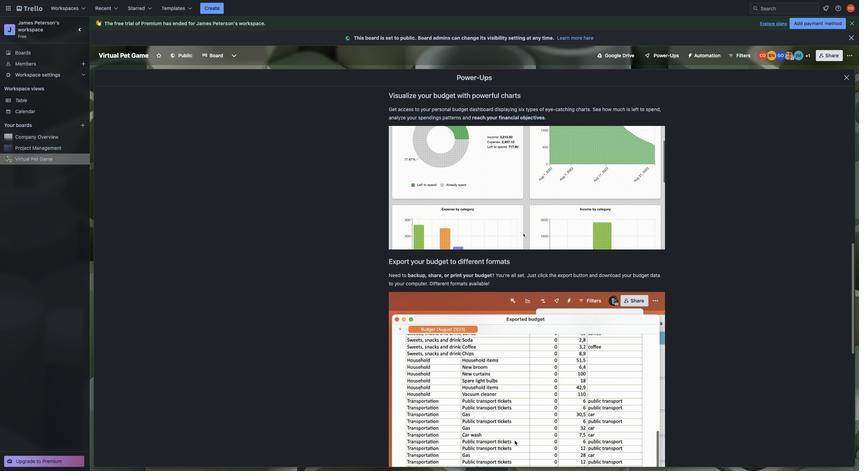 Task type: vqa. For each thing, say whether or not it's contained in the screenshot.
the topmost STARRED ICON
no



Task type: describe. For each thing, give the bounding box(es) containing it.
members link
[[0, 58, 90, 69]]

set
[[386, 35, 393, 41]]

at
[[527, 35, 531, 41]]

filters button
[[726, 50, 753, 61]]

+
[[806, 53, 808, 58]]

create button
[[200, 3, 224, 14]]

explore
[[760, 21, 775, 26]]

displaying
[[495, 106, 517, 112]]

the
[[549, 272, 557, 278]]

with
[[457, 91, 471, 99]]

budget up available!
[[475, 272, 492, 278]]

to right upgrade
[[37, 459, 41, 465]]

your right print
[[463, 272, 474, 278]]

james inside banner
[[196, 20, 212, 26]]

+ 1
[[806, 53, 810, 58]]

to right set
[[394, 35, 399, 41]]

change
[[462, 35, 479, 41]]

export
[[389, 258, 409, 266]]

automation
[[694, 53, 721, 58]]

sm image for automation
[[685, 50, 694, 60]]

public button
[[166, 50, 197, 61]]

ended
[[173, 20, 187, 26]]

your right "download"
[[622, 272, 632, 278]]

this member is an admin of this board. image
[[791, 57, 794, 60]]

upgrade to premium
[[16, 459, 62, 465]]

virtual inside board name 'text box'
[[99, 52, 119, 59]]

1 vertical spatial virtual
[[15, 156, 30, 162]]

your up spendings on the top
[[421, 106, 431, 112]]

see
[[593, 106, 601, 112]]

ben nelson (bennelson96) image
[[767, 51, 777, 60]]

to inside ? you're all set. just click the export button and download your budget data to your computer. different formats available!
[[389, 281, 393, 287]]

sm image for this board is set to public. board admins can change its visibility setting at any time.
[[344, 35, 354, 42]]

your boards
[[4, 122, 32, 128]]

all
[[511, 272, 516, 278]]

reach
[[472, 115, 486, 120]]

export your budget to different formats
[[389, 258, 510, 266]]

your right visualize
[[418, 91, 432, 99]]

1 vertical spatial board
[[210, 53, 223, 58]]

virtual pet game inside virtual pet game link
[[15, 156, 53, 162]]

open information menu image
[[835, 5, 842, 12]]

company
[[15, 134, 36, 140]]

budget up personal
[[434, 91, 456, 99]]

upgrade to premium link
[[4, 456, 84, 467]]

objectives
[[520, 115, 545, 120]]

explore plans button
[[760, 20, 787, 28]]

budget inside ? you're all set. just click the export button and download your budget data to your computer. different formats available!
[[633, 272, 649, 278]]

0 notifications image
[[822, 4, 830, 12]]

1 horizontal spatial formats
[[486, 258, 510, 266]]

company overview
[[15, 134, 58, 140]]

1
[[808, 53, 810, 58]]

to up print
[[450, 258, 457, 266]]

0 horizontal spatial game
[[40, 156, 53, 162]]

powerful
[[472, 91, 500, 99]]

explore plans
[[760, 21, 787, 26]]

automation button
[[685, 50, 725, 61]]

add
[[794, 20, 803, 26]]

spendings
[[418, 115, 441, 120]]

get
[[389, 106, 397, 112]]

0 horizontal spatial pet
[[31, 156, 38, 162]]

workspaces button
[[47, 3, 90, 14]]

0 horizontal spatial ups
[[480, 74, 492, 82]]

starred
[[128, 5, 145, 11]]

free
[[114, 20, 124, 26]]

templates button
[[157, 3, 196, 14]]

settings
[[42, 72, 60, 78]]

premium inside banner
[[141, 20, 162, 26]]

table link
[[15, 97, 86, 104]]

project management link
[[15, 145, 86, 152]]

overview
[[38, 134, 58, 140]]

need to backup, share, or print your budget
[[389, 272, 492, 278]]

star or unstar board image
[[156, 53, 162, 58]]

add board image
[[80, 123, 86, 128]]

export
[[558, 272, 572, 278]]

board link
[[198, 50, 227, 61]]

set.
[[518, 272, 526, 278]]

boards
[[16, 122, 32, 128]]

recent button
[[91, 3, 122, 14]]

budget up share,
[[426, 258, 449, 266]]

backup,
[[408, 272, 427, 278]]

spend,
[[646, 106, 661, 112]]

primary element
[[0, 0, 859, 17]]

wave image
[[95, 20, 102, 27]]

google drive button
[[593, 50, 639, 61]]

catching
[[556, 106, 575, 112]]

personal
[[432, 106, 451, 112]]

workspace settings
[[15, 72, 60, 78]]

recent
[[95, 5, 111, 11]]

workspace navigation collapse icon image
[[75, 25, 85, 35]]

charts
[[501, 91, 521, 99]]

? you're all set. just click the export button and download your budget data to your computer. different formats available!
[[389, 272, 660, 287]]

james peterson (jamespeterson93) image
[[785, 51, 795, 60]]

the
[[104, 20, 113, 26]]

power-ups inside power-ups button
[[654, 53, 679, 58]]

public.
[[400, 35, 417, 41]]

company overview link
[[15, 134, 86, 141]]

your down access
[[407, 115, 417, 120]]

click
[[538, 272, 548, 278]]

virtual pet game link
[[15, 156, 86, 163]]

your down need
[[395, 281, 405, 287]]

share,
[[428, 272, 443, 278]]

boards link
[[0, 47, 90, 58]]

Search field
[[759, 3, 819, 13]]

management
[[32, 145, 61, 151]]



Task type: locate. For each thing, give the bounding box(es) containing it.
1 vertical spatial of
[[540, 106, 544, 112]]

pet down project management
[[31, 156, 38, 162]]

google drive icon image
[[598, 53, 602, 58]]

1 vertical spatial ups
[[480, 74, 492, 82]]

formats up the you're
[[486, 258, 510, 266]]

virtual
[[99, 52, 119, 59], [15, 156, 30, 162]]

table
[[15, 97, 27, 103]]

👋
[[95, 20, 102, 26]]

workspace for workspace views
[[4, 86, 30, 92]]

admins
[[433, 35, 451, 41]]

workspace inside james peterson's workspace free
[[18, 27, 43, 32]]

learn more here link
[[555, 35, 594, 41]]

1 horizontal spatial sm image
[[685, 50, 694, 60]]

1 vertical spatial premium
[[42, 459, 62, 465]]

budget
[[434, 91, 456, 99], [453, 106, 468, 112], [426, 258, 449, 266], [475, 272, 492, 278], [633, 272, 649, 278]]

sm image left the board
[[344, 35, 354, 42]]

is left set
[[380, 35, 385, 41]]

dashboard
[[470, 106, 494, 112]]

1 horizontal spatial power-ups
[[654, 53, 679, 58]]

0 vertical spatial workspace
[[239, 20, 264, 26]]

ups left automation 'button'
[[670, 53, 679, 58]]

of left eye-
[[540, 106, 544, 112]]

workspace inside dropdown button
[[15, 72, 41, 78]]

virtual down the
[[99, 52, 119, 59]]

charts.
[[576, 106, 592, 112]]

learn
[[557, 35, 570, 41]]

budget up patterns
[[453, 106, 468, 112]]

more
[[571, 35, 583, 41]]

add payment method button
[[790, 18, 846, 29]]

james right for
[[196, 20, 212, 26]]

ups inside button
[[670, 53, 679, 58]]

gary orlando (garyorlando) image
[[776, 51, 786, 60]]

access
[[398, 106, 414, 112]]

trial
[[125, 20, 134, 26]]

for
[[188, 20, 195, 26]]

workspace settings button
[[0, 69, 90, 80]]

patterns
[[443, 115, 461, 120]]

christina overa (christinaovera) image
[[758, 51, 768, 60]]

formats inside ? you're all set. just click the export button and download your budget data to your computer. different formats available!
[[451, 281, 468, 287]]

1 vertical spatial game
[[40, 156, 53, 162]]

calendar
[[15, 108, 35, 114]]

to right left
[[640, 106, 645, 112]]

j
[[8, 26, 12, 34]]

this
[[354, 35, 364, 41]]

Board name text field
[[95, 50, 152, 61]]

1 horizontal spatial is
[[627, 106, 630, 112]]

0 vertical spatial game
[[131, 52, 149, 59]]

0 vertical spatial .
[[264, 20, 266, 26]]

budget inside get access to your personal budget dashboard displaying six types of eye-catching charts. see how much is left to spend, analyze your spendings patterns and
[[453, 106, 468, 112]]

premium
[[141, 20, 162, 26], [42, 459, 62, 465]]

1 horizontal spatial pet
[[120, 52, 130, 59]]

and inside get access to your personal budget dashboard displaying six types of eye-catching charts. see how much is left to spend, analyze your spendings patterns and
[[463, 115, 471, 120]]

0 vertical spatial virtual pet game
[[99, 52, 149, 59]]

reach your financial objectives .
[[472, 115, 546, 120]]

your up backup,
[[411, 258, 425, 266]]

0 vertical spatial formats
[[486, 258, 510, 266]]

is left left
[[627, 106, 630, 112]]

1 horizontal spatial board
[[418, 35, 432, 41]]

payment
[[804, 20, 824, 26]]

virtual pet game down the "free" in the left top of the page
[[99, 52, 149, 59]]

peterson's inside banner
[[213, 20, 238, 26]]

workspace
[[15, 72, 41, 78], [4, 86, 30, 92]]

create
[[204, 5, 220, 11]]

setting
[[509, 35, 526, 41]]

1 horizontal spatial james
[[196, 20, 212, 26]]

0 vertical spatial is
[[380, 35, 385, 41]]

download
[[599, 272, 621, 278]]

upgrade
[[16, 459, 35, 465]]

workspace for workspace settings
[[15, 72, 41, 78]]

calendar link
[[15, 108, 86, 115]]

1 horizontal spatial of
[[540, 106, 544, 112]]

1 vertical spatial virtual pet game
[[15, 156, 53, 162]]

peterson's down create button
[[213, 20, 238, 26]]

to down need
[[389, 281, 393, 287]]

james
[[18, 20, 33, 26], [196, 20, 212, 26]]

1 horizontal spatial and
[[590, 272, 598, 278]]

game inside board name 'text box'
[[131, 52, 149, 59]]

1 horizontal spatial power-
[[654, 53, 670, 58]]

of right trial
[[135, 20, 140, 26]]

views
[[31, 86, 44, 92]]

0 horizontal spatial premium
[[42, 459, 62, 465]]

and right button
[[590, 272, 598, 278]]

0 vertical spatial workspace
[[15, 72, 41, 78]]

visualize
[[389, 91, 417, 99]]

any
[[533, 35, 541, 41]]

0 horizontal spatial virtual pet game
[[15, 156, 53, 162]]

your
[[418, 91, 432, 99], [421, 106, 431, 112], [407, 115, 417, 120], [487, 115, 498, 120], [411, 258, 425, 266], [463, 272, 474, 278], [622, 272, 632, 278], [395, 281, 405, 287]]

0 vertical spatial board
[[418, 35, 432, 41]]

different
[[430, 281, 449, 287]]

peterson's inside james peterson's workspace free
[[34, 20, 59, 26]]

get access to your personal budget dashboard displaying six types of eye-catching charts. see how much is left to spend, analyze your spendings patterns and
[[389, 106, 661, 120]]

data
[[650, 272, 660, 278]]

sm image right power-ups button
[[685, 50, 694, 60]]

formats
[[486, 258, 510, 266], [451, 281, 468, 287]]

to
[[394, 35, 399, 41], [415, 106, 420, 112], [640, 106, 645, 112], [450, 258, 457, 266], [402, 272, 407, 278], [389, 281, 393, 287], [37, 459, 41, 465]]

game
[[131, 52, 149, 59], [40, 156, 53, 162]]

1 vertical spatial pet
[[31, 156, 38, 162]]

add payment method
[[794, 20, 842, 26]]

public
[[178, 53, 192, 58]]

power- inside power-ups button
[[654, 53, 670, 58]]

power-ups
[[654, 53, 679, 58], [457, 74, 492, 82]]

much
[[613, 106, 625, 112]]

0 horizontal spatial power-ups
[[457, 74, 492, 82]]

game down the management
[[40, 156, 53, 162]]

project management
[[15, 145, 61, 151]]

members
[[15, 61, 36, 67]]

banner
[[90, 17, 859, 30]]

premium right upgrade
[[42, 459, 62, 465]]

0 vertical spatial virtual
[[99, 52, 119, 59]]

how
[[603, 106, 612, 112]]

0 vertical spatial ups
[[670, 53, 679, 58]]

power- right drive
[[654, 53, 670, 58]]

0 horizontal spatial of
[[135, 20, 140, 26]]

board
[[365, 35, 379, 41]]

1 vertical spatial workspace
[[4, 86, 30, 92]]

visualize your budget with powerful charts
[[389, 91, 521, 99]]

of
[[135, 20, 140, 26], [540, 106, 544, 112]]

plans
[[776, 21, 787, 26]]

james inside james peterson's workspace free
[[18, 20, 33, 26]]

share
[[826, 53, 839, 58]]

0 vertical spatial pet
[[120, 52, 130, 59]]

1 vertical spatial sm image
[[685, 50, 694, 60]]

formats down print
[[451, 281, 468, 287]]

pet down trial
[[120, 52, 130, 59]]

virtual pet game inside board name 'text box'
[[99, 52, 149, 59]]

is inside get access to your personal budget dashboard displaying six types of eye-catching charts. see how much is left to spend, analyze your spendings patterns and
[[627, 106, 630, 112]]

0 vertical spatial of
[[135, 20, 140, 26]]

0 horizontal spatial power-
[[457, 74, 480, 82]]

templates
[[162, 5, 185, 11]]

workspace
[[239, 20, 264, 26], [18, 27, 43, 32]]

0 vertical spatial power-
[[654, 53, 670, 58]]

customize views image
[[231, 52, 238, 59]]

virtual pet game down project management
[[15, 156, 53, 162]]

show menu image
[[847, 52, 854, 59]]

filters
[[737, 53, 751, 58]]

board left the 'customize views' image
[[210, 53, 223, 58]]

0 horizontal spatial is
[[380, 35, 385, 41]]

. inside banner
[[264, 20, 266, 26]]

visibility
[[487, 35, 507, 41]]

0 horizontal spatial board
[[210, 53, 223, 58]]

1 horizontal spatial ups
[[670, 53, 679, 58]]

here
[[584, 35, 594, 41]]

1 horizontal spatial peterson's
[[213, 20, 238, 26]]

is
[[380, 35, 385, 41], [627, 106, 630, 112]]

power- up with
[[457, 74, 480, 82]]

1 horizontal spatial virtual
[[99, 52, 119, 59]]

workspace up 'table'
[[4, 86, 30, 92]]

0 horizontal spatial and
[[463, 115, 471, 120]]

computer.
[[406, 281, 428, 287]]

back to home image
[[17, 3, 42, 14]]

power-
[[654, 53, 670, 58], [457, 74, 480, 82]]

button
[[574, 272, 588, 278]]

jeremy miller (jeremymiller198) image
[[794, 51, 804, 60]]

0 horizontal spatial peterson's
[[34, 20, 59, 26]]

search image
[[753, 6, 759, 11]]

its
[[480, 35, 486, 41]]

1 horizontal spatial .
[[545, 115, 546, 120]]

0 vertical spatial and
[[463, 115, 471, 120]]

of inside get access to your personal budget dashboard displaying six types of eye-catching charts. see how much is left to spend, analyze your spendings patterns and
[[540, 106, 544, 112]]

1 vertical spatial workspace
[[18, 27, 43, 32]]

just
[[527, 272, 537, 278]]

eye-
[[546, 106, 556, 112]]

ups up "powerful"
[[480, 74, 492, 82]]

0 vertical spatial sm image
[[344, 35, 354, 42]]

0 horizontal spatial virtual
[[15, 156, 30, 162]]

1 vertical spatial formats
[[451, 281, 468, 287]]

workspace views
[[4, 86, 44, 92]]

1 vertical spatial power-ups
[[457, 74, 492, 82]]

0 horizontal spatial .
[[264, 20, 266, 26]]

to right need
[[402, 272, 407, 278]]

1 horizontal spatial game
[[131, 52, 149, 59]]

pet inside board name 'text box'
[[120, 52, 130, 59]]

workspace down members
[[15, 72, 41, 78]]

james peterson's workspace link
[[18, 20, 61, 32]]

your boards with 3 items element
[[4, 121, 70, 130]]

to right access
[[415, 106, 420, 112]]

0 vertical spatial premium
[[141, 20, 162, 26]]

free
[[18, 34, 27, 39]]

james up free
[[18, 20, 33, 26]]

share button
[[816, 50, 843, 61]]

1 horizontal spatial virtual pet game
[[99, 52, 149, 59]]

drive
[[623, 53, 635, 58]]

workspace inside banner
[[239, 20, 264, 26]]

peterson's down back to home image
[[34, 20, 59, 26]]

0 horizontal spatial james
[[18, 20, 33, 26]]

game left star or unstar board image
[[131, 52, 149, 59]]

0 horizontal spatial sm image
[[344, 35, 354, 42]]

0 horizontal spatial workspace
[[18, 27, 43, 32]]

0 horizontal spatial formats
[[451, 281, 468, 287]]

method
[[825, 20, 842, 26]]

and left reach
[[463, 115, 471, 120]]

1 vertical spatial is
[[627, 106, 630, 112]]

board right public.
[[418, 35, 432, 41]]

sm image inside automation 'button'
[[685, 50, 694, 60]]

1 vertical spatial and
[[590, 272, 598, 278]]

of inside banner
[[135, 20, 140, 26]]

virtual down project at the left
[[15, 156, 30, 162]]

1 horizontal spatial workspace
[[239, 20, 264, 26]]

and inside ? you're all set. just click the export button and download your budget data to your computer. different formats available!
[[590, 272, 598, 278]]

budget left data
[[633, 272, 649, 278]]

premium left has
[[141, 20, 162, 26]]

banner containing 👋
[[90, 17, 859, 30]]

google
[[605, 53, 621, 58]]

sm image
[[344, 35, 354, 42], [685, 50, 694, 60]]

need
[[389, 272, 401, 278]]

your right reach
[[487, 115, 498, 120]]

1 horizontal spatial premium
[[141, 20, 162, 26]]

j link
[[4, 24, 15, 35]]

project
[[15, 145, 31, 151]]

christina overa (christinaovera) image
[[847, 4, 855, 12]]

?
[[492, 272, 495, 278]]

1 vertical spatial power-
[[457, 74, 480, 82]]

workspaces
[[51, 5, 79, 11]]

0 vertical spatial power-ups
[[654, 53, 679, 58]]

1 vertical spatial .
[[545, 115, 546, 120]]

board
[[418, 35, 432, 41], [210, 53, 223, 58]]



